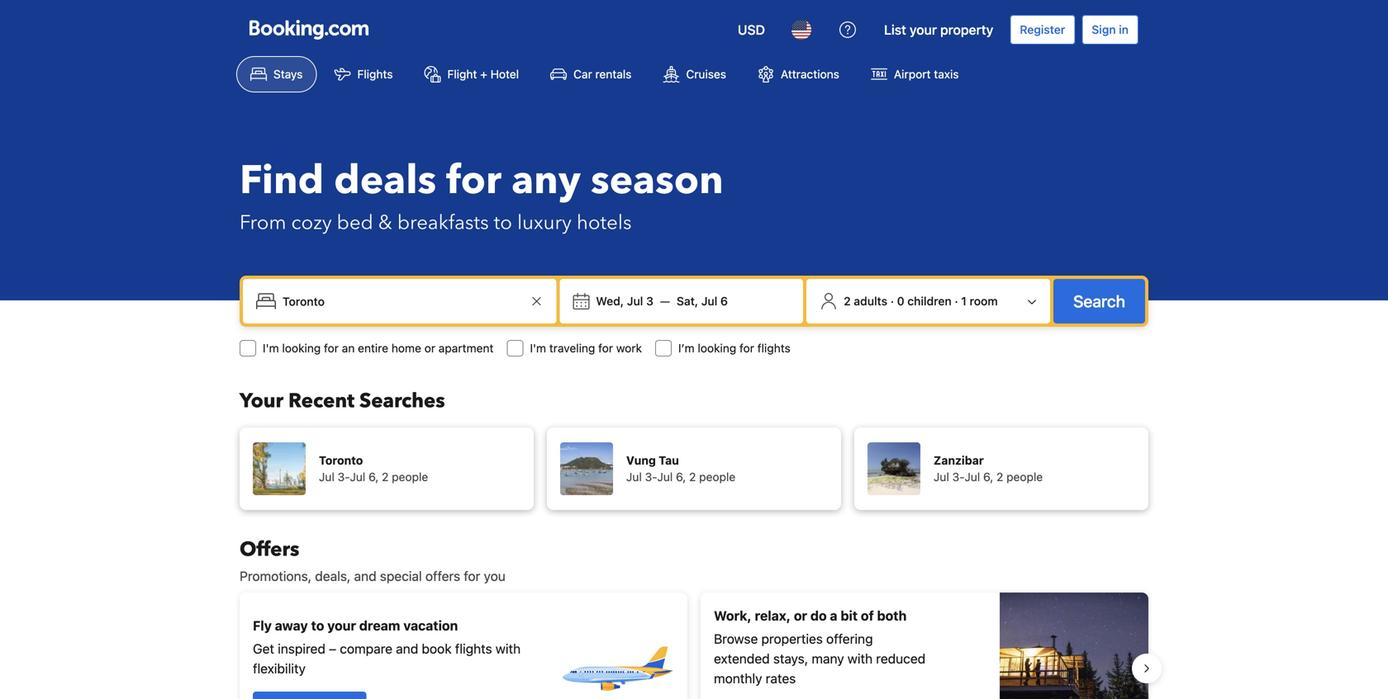 Task type: describe. For each thing, give the bounding box(es) containing it.
car rentals
[[573, 67, 632, 81]]

usd button
[[728, 10, 775, 50]]

cruises link
[[649, 56, 740, 93]]

offering
[[826, 632, 873, 647]]

your inside fly away to your dream vacation get inspired – compare and book flights with flexibility
[[327, 618, 356, 634]]

2 inside zanzibar jul 3-jul 6, 2 people
[[997, 471, 1003, 484]]

of
[[861, 609, 874, 624]]

sign in
[[1092, 23, 1129, 36]]

room
[[970, 295, 998, 308]]

browse
[[714, 632, 758, 647]]

bit
[[841, 609, 858, 624]]

rates
[[766, 671, 796, 687]]

any
[[511, 154, 581, 208]]

booking.com image
[[250, 20, 369, 40]]

people for zanzibar jul 3-jul 6, 2 people
[[1007, 471, 1043, 484]]

fly
[[253, 618, 272, 634]]

i'm traveling for work
[[530, 342, 642, 355]]

2 adults · 0 children · 1 room
[[844, 295, 998, 308]]

relax,
[[755, 609, 791, 624]]

stays
[[273, 67, 303, 81]]

2 inside vung tau jul 3-jul 6, 2 people
[[689, 471, 696, 484]]

–
[[329, 642, 336, 657]]

special
[[380, 569, 422, 585]]

your recent searches
[[240, 388, 445, 415]]

stays,
[[773, 651, 808, 667]]

with inside work, relax, or do a bit of both browse properties offering extended stays, many with reduced monthly rates
[[848, 651, 873, 667]]

extended
[[714, 651, 770, 667]]

in
[[1119, 23, 1129, 36]]

i'm
[[678, 342, 695, 355]]

toronto
[[319, 454, 363, 468]]

offers
[[425, 569, 460, 585]]

flights inside fly away to your dream vacation get inspired – compare and book flights with flexibility
[[455, 642, 492, 657]]

offers
[[240, 537, 299, 564]]

work
[[616, 342, 642, 355]]

3
[[646, 295, 653, 308]]

2 inside dropdown button
[[844, 295, 851, 308]]

flight
[[447, 67, 477, 81]]

get
[[253, 642, 274, 657]]

work,
[[714, 609, 752, 624]]

cruises
[[686, 67, 726, 81]]

find deals for any season from cozy bed & breakfasts to luxury hotels
[[240, 154, 724, 237]]

people for toronto jul 3-jul 6, 2 people
[[392, 471, 428, 484]]

3- inside vung tau jul 3-jul 6, 2 people
[[645, 471, 657, 484]]

region containing work, relax, or do a bit of both
[[226, 587, 1162, 700]]

sat, jul 6 button
[[670, 287, 735, 316]]

rentals
[[595, 67, 632, 81]]

flight + hotel
[[447, 67, 519, 81]]

hotels
[[577, 209, 632, 237]]

you
[[484, 569, 505, 585]]

search button
[[1054, 279, 1145, 324]]

book
[[422, 642, 452, 657]]

airport
[[894, 67, 931, 81]]

3- for toronto
[[338, 471, 350, 484]]

a
[[830, 609, 837, 624]]

from
[[240, 209, 286, 237]]

deals
[[334, 154, 436, 208]]

looking for i'm
[[282, 342, 321, 355]]

car
[[573, 67, 592, 81]]

hotel
[[491, 67, 519, 81]]

i'm for i'm looking for an entire home or apartment
[[263, 342, 279, 355]]

fly away to your dream vacation image
[[559, 611, 674, 700]]

flexibility
[[253, 661, 306, 677]]

6, for toronto
[[369, 471, 379, 484]]

work, relax, or do a bit of both browse properties offering extended stays, many with reduced monthly rates
[[714, 609, 926, 687]]

6
[[720, 295, 728, 308]]

compare
[[340, 642, 392, 657]]

find
[[240, 154, 324, 208]]

to inside fly away to your dream vacation get inspired – compare and book flights with flexibility
[[311, 618, 324, 634]]

sign
[[1092, 23, 1116, 36]]

sat,
[[677, 295, 698, 308]]

1
[[961, 295, 967, 308]]

apartment
[[439, 342, 494, 355]]

vung
[[626, 454, 656, 468]]

and inside offers promotions, deals, and special offers for you
[[354, 569, 376, 585]]

taxis
[[934, 67, 959, 81]]

attractions link
[[744, 56, 853, 93]]

toronto jul 3-jul 6, 2 people
[[319, 454, 428, 484]]

airport taxis
[[894, 67, 959, 81]]

children
[[907, 295, 952, 308]]

properties
[[761, 632, 823, 647]]

for inside offers promotions, deals, and special offers for you
[[464, 569, 480, 585]]

breakfasts
[[397, 209, 489, 237]]

Where are you going? field
[[276, 287, 527, 316]]

list
[[884, 22, 906, 38]]

or inside work, relax, or do a bit of both browse properties offering extended stays, many with reduced monthly rates
[[794, 609, 807, 624]]



Task type: vqa. For each thing, say whether or not it's contained in the screenshot.
looking for I'm
yes



Task type: locate. For each thing, give the bounding box(es) containing it.
1 vertical spatial your
[[327, 618, 356, 634]]

to right away
[[311, 618, 324, 634]]

a photo of a couple standing in front of a cabin in a forest at night image
[[1000, 593, 1148, 700]]

0 horizontal spatial 3-
[[338, 471, 350, 484]]

your up –
[[327, 618, 356, 634]]

wed,
[[596, 295, 624, 308]]

1 horizontal spatial 3-
[[645, 471, 657, 484]]

3 people from the left
[[1007, 471, 1043, 484]]

0 horizontal spatial ·
[[891, 295, 894, 308]]

adults
[[854, 295, 887, 308]]

your
[[240, 388, 283, 415]]

0 horizontal spatial 6,
[[369, 471, 379, 484]]

1 vertical spatial flights
[[455, 642, 492, 657]]

for left an
[[324, 342, 339, 355]]

season
[[591, 154, 724, 208]]

stays link
[[236, 56, 317, 93]]

for
[[446, 154, 502, 208], [324, 342, 339, 355], [598, 342, 613, 355], [739, 342, 754, 355], [464, 569, 480, 585]]

looking for i'm
[[698, 342, 736, 355]]

0 horizontal spatial or
[[424, 342, 435, 355]]

promotions,
[[240, 569, 312, 585]]

0 horizontal spatial i'm
[[263, 342, 279, 355]]

people inside vung tau jul 3-jul 6, 2 people
[[699, 471, 736, 484]]

2 inside toronto jul 3-jul 6, 2 people
[[382, 471, 389, 484]]

fly away to your dream vacation get inspired – compare and book flights with flexibility
[[253, 618, 521, 677]]

1 vertical spatial or
[[794, 609, 807, 624]]

reduced
[[876, 651, 926, 667]]

i'm up your
[[263, 342, 279, 355]]

1 horizontal spatial flights
[[757, 342, 791, 355]]

people
[[392, 471, 428, 484], [699, 471, 736, 484], [1007, 471, 1043, 484]]

2 i'm from the left
[[530, 342, 546, 355]]

1 horizontal spatial looking
[[698, 342, 736, 355]]

for for work
[[598, 342, 613, 355]]

2 · from the left
[[955, 295, 958, 308]]

6, down searches at left
[[369, 471, 379, 484]]

monthly
[[714, 671, 762, 687]]

people inside toronto jul 3-jul 6, 2 people
[[392, 471, 428, 484]]

2 adults · 0 children · 1 room button
[[813, 286, 1044, 317]]

zanzibar
[[934, 454, 984, 468]]

car rentals link
[[536, 56, 646, 93]]

6, inside vung tau jul 3-jul 6, 2 people
[[676, 471, 686, 484]]

3-
[[338, 471, 350, 484], [645, 471, 657, 484], [952, 471, 965, 484]]

3- down vung at the bottom
[[645, 471, 657, 484]]

to left luxury
[[494, 209, 512, 237]]

0 horizontal spatial looking
[[282, 342, 321, 355]]

1 6, from the left
[[369, 471, 379, 484]]

i'm left 'traveling'
[[530, 342, 546, 355]]

region
[[226, 587, 1162, 700]]

deals,
[[315, 569, 351, 585]]

0 horizontal spatial people
[[392, 471, 428, 484]]

looking left an
[[282, 342, 321, 355]]

and inside fly away to your dream vacation get inspired – compare and book flights with flexibility
[[396, 642, 418, 657]]

for up breakfasts at the left of page
[[446, 154, 502, 208]]

0 vertical spatial to
[[494, 209, 512, 237]]

wed, jul 3 — sat, jul 6
[[596, 295, 728, 308]]

0 horizontal spatial your
[[327, 618, 356, 634]]

1 i'm from the left
[[263, 342, 279, 355]]

usd
[[738, 22, 765, 38]]

flights
[[757, 342, 791, 355], [455, 642, 492, 657]]

entire
[[358, 342, 388, 355]]

your right list
[[910, 22, 937, 38]]

6, down zanzibar
[[983, 471, 993, 484]]

0
[[897, 295, 904, 308]]

and
[[354, 569, 376, 585], [396, 642, 418, 657]]

6, for zanzibar
[[983, 471, 993, 484]]

2 people from the left
[[699, 471, 736, 484]]

or right "home"
[[424, 342, 435, 355]]

· left '0'
[[891, 295, 894, 308]]

or left "do"
[[794, 609, 807, 624]]

wed, jul 3 button
[[589, 287, 660, 316]]

6, inside zanzibar jul 3-jul 6, 2 people
[[983, 471, 993, 484]]

search
[[1073, 292, 1125, 311]]

for for an
[[324, 342, 339, 355]]

attractions
[[781, 67, 839, 81]]

airport taxis link
[[857, 56, 973, 93]]

1 horizontal spatial 6,
[[676, 471, 686, 484]]

0 horizontal spatial with
[[496, 642, 521, 657]]

vacation
[[403, 618, 458, 634]]

0 vertical spatial your
[[910, 22, 937, 38]]

1 horizontal spatial ·
[[955, 295, 958, 308]]

1 horizontal spatial and
[[396, 642, 418, 657]]

1 horizontal spatial with
[[848, 651, 873, 667]]

2 horizontal spatial 3-
[[952, 471, 965, 484]]

tau
[[659, 454, 679, 468]]

for inside find deals for any season from cozy bed & breakfasts to luxury hotels
[[446, 154, 502, 208]]

1 horizontal spatial to
[[494, 209, 512, 237]]

list your property link
[[874, 10, 1003, 50]]

2 horizontal spatial people
[[1007, 471, 1043, 484]]

1 horizontal spatial or
[[794, 609, 807, 624]]

2 3- from the left
[[645, 471, 657, 484]]

1 vertical spatial to
[[311, 618, 324, 634]]

1 3- from the left
[[338, 471, 350, 484]]

3 6, from the left
[[983, 471, 993, 484]]

for for any
[[446, 154, 502, 208]]

1 horizontal spatial people
[[699, 471, 736, 484]]

0 horizontal spatial to
[[311, 618, 324, 634]]

1 looking from the left
[[282, 342, 321, 355]]

&
[[378, 209, 392, 237]]

3- for zanzibar
[[952, 471, 965, 484]]

· left 1
[[955, 295, 958, 308]]

2 looking from the left
[[698, 342, 736, 355]]

1 people from the left
[[392, 471, 428, 484]]

traveling
[[549, 342, 595, 355]]

jul
[[627, 295, 643, 308], [701, 295, 717, 308], [319, 471, 334, 484], [350, 471, 365, 484], [626, 471, 642, 484], [657, 471, 673, 484], [934, 471, 949, 484], [965, 471, 980, 484]]

property
[[940, 22, 993, 38]]

home
[[391, 342, 421, 355]]

·
[[891, 295, 894, 308], [955, 295, 958, 308]]

3- down zanzibar
[[952, 471, 965, 484]]

register link
[[1010, 15, 1075, 45]]

0 horizontal spatial and
[[354, 569, 376, 585]]

i'm for i'm traveling for work
[[530, 342, 546, 355]]

1 horizontal spatial your
[[910, 22, 937, 38]]

3- inside toronto jul 3-jul 6, 2 people
[[338, 471, 350, 484]]

luxury
[[517, 209, 572, 237]]

2 horizontal spatial 6,
[[983, 471, 993, 484]]

+
[[480, 67, 487, 81]]

i'm looking for an entire home or apartment
[[263, 342, 494, 355]]

1 vertical spatial and
[[396, 642, 418, 657]]

6, inside toronto jul 3-jul 6, 2 people
[[369, 471, 379, 484]]

and right deals,
[[354, 569, 376, 585]]

0 horizontal spatial flights
[[455, 642, 492, 657]]

0 vertical spatial or
[[424, 342, 435, 355]]

recent
[[288, 388, 354, 415]]

sign in link
[[1082, 15, 1139, 45]]

3 3- from the left
[[952, 471, 965, 484]]

2 6, from the left
[[676, 471, 686, 484]]

1 horizontal spatial i'm
[[530, 342, 546, 355]]

many
[[812, 651, 844, 667]]

and left book
[[396, 642, 418, 657]]

for right i'm
[[739, 342, 754, 355]]

to
[[494, 209, 512, 237], [311, 618, 324, 634]]

with down offering at right bottom
[[848, 651, 873, 667]]

looking right i'm
[[698, 342, 736, 355]]

i'm looking for flights
[[678, 342, 791, 355]]

cozy
[[291, 209, 332, 237]]

flight + hotel link
[[410, 56, 533, 93]]

people inside zanzibar jul 3-jul 6, 2 people
[[1007, 471, 1043, 484]]

both
[[877, 609, 907, 624]]

inspired
[[278, 642, 325, 657]]

looking
[[282, 342, 321, 355], [698, 342, 736, 355]]

for left work
[[598, 342, 613, 355]]

list your property
[[884, 22, 993, 38]]

for for flights
[[739, 342, 754, 355]]

to inside find deals for any season from cozy bed & breakfasts to luxury hotels
[[494, 209, 512, 237]]

away
[[275, 618, 308, 634]]

do
[[810, 609, 827, 624]]

3- down toronto
[[338, 471, 350, 484]]

with right book
[[496, 642, 521, 657]]

with inside fly away to your dream vacation get inspired – compare and book flights with flexibility
[[496, 642, 521, 657]]

0 vertical spatial and
[[354, 569, 376, 585]]

an
[[342, 342, 355, 355]]

bed
[[337, 209, 373, 237]]

flights
[[357, 67, 393, 81]]

register
[[1020, 23, 1065, 36]]

for left you on the left bottom
[[464, 569, 480, 585]]

6,
[[369, 471, 379, 484], [676, 471, 686, 484], [983, 471, 993, 484]]

offers promotions, deals, and special offers for you
[[240, 537, 505, 585]]

dream
[[359, 618, 400, 634]]

0 vertical spatial flights
[[757, 342, 791, 355]]

1 · from the left
[[891, 295, 894, 308]]

6, down tau
[[676, 471, 686, 484]]

—
[[660, 295, 670, 308]]

searches
[[359, 388, 445, 415]]

3- inside zanzibar jul 3-jul 6, 2 people
[[952, 471, 965, 484]]



